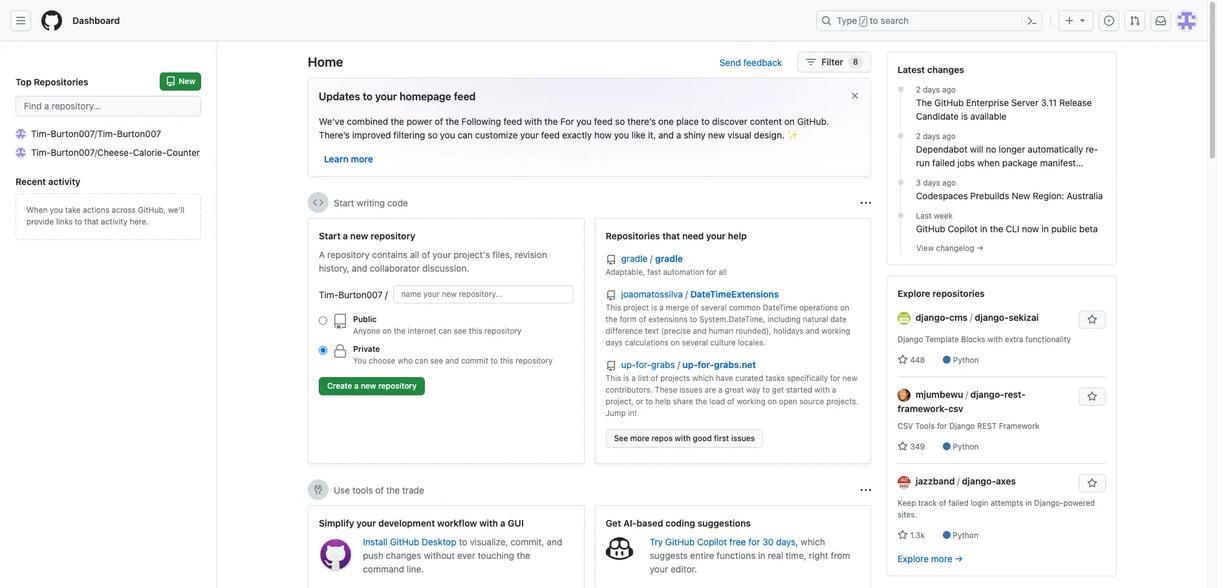 Task type: vqa. For each thing, say whether or not it's contained in the screenshot.
"FROM" associated with github/codespaces-
no



Task type: describe. For each thing, give the bounding box(es) containing it.
dot fill image for dependabot will no longer automatically re- run failed jobs when package manifest changes
[[896, 131, 906, 141]]

command palette image
[[1027, 16, 1038, 26]]

provide
[[27, 217, 54, 226]]

calorie-
[[133, 147, 166, 158]]

/ right cms
[[970, 312, 973, 323]]

feed up customize
[[504, 116, 522, 127]]

these
[[655, 385, 678, 395]]

github inside 2 days ago the github enterprise server 3.11 release candidate is available
[[935, 97, 964, 108]]

send feedback link
[[720, 55, 782, 69]]

csv
[[949, 403, 964, 414]]

all inside 'a repository contains all of your project's files, revision history, and collaborator discussion.'
[[410, 249, 419, 260]]

issue opened image
[[1104, 16, 1115, 26]]

0 vertical spatial changes
[[928, 64, 965, 75]]

recent
[[16, 176, 46, 187]]

recent activity
[[16, 176, 80, 187]]

datetimeextensions link
[[691, 289, 779, 300]]

django- inside django-rest- framework-csv
[[971, 389, 1005, 400]]

enterprise
[[966, 97, 1009, 108]]

on inside this is a list of projects which have curated tasks specifically for new contributors. these issues are a great way to get started with a project, or to help share the load of working on open source projects. jump in!
[[768, 397, 777, 406]]

dependabot will no longer automatically re- run failed jobs when package manifest changes link
[[916, 142, 1106, 182]]

learn
[[324, 153, 349, 164]]

you inside when you take actions across github, we'll provide links to that activity here.
[[50, 205, 63, 215]]

axes
[[996, 476, 1016, 487]]

grabs.net
[[714, 359, 756, 370]]

date
[[831, 314, 847, 324]]

to visualize, commit, and push changes without ever touching the command line.
[[363, 536, 562, 574]]

keep track of failed login attempts in django-powered sites.
[[898, 498, 1095, 520]]

a right are
[[719, 385, 723, 395]]

you left like
[[614, 129, 629, 140]]

create
[[327, 381, 352, 391]]

the inside "this project is a merge of several common datetime operations on the form of  extensions to system.datetime, including natural date difference text (precise and human rounded), holidays and working days calculations on several culture locales."
[[606, 314, 618, 324]]

see inside the private you choose who can see and commit to this repository
[[430, 356, 443, 366]]

tim- for tim-burton007 / tim-burton007
[[31, 128, 51, 139]]

days for codespaces
[[923, 178, 940, 188]]

you up exactly
[[577, 116, 592, 127]]

the github enterprise server 3.11 release candidate is available link
[[916, 96, 1106, 123]]

feed up following
[[454, 91, 476, 102]]

anyone
[[353, 326, 380, 336]]

powered
[[1064, 498, 1095, 508]]

more for learn
[[351, 153, 373, 164]]

in right "now"
[[1042, 223, 1049, 234]]

issues inside this is a list of projects which have curated tasks specifically for new contributors. these issues are a great way to get started with a project, or to help share the load of working on open source projects. jump in!
[[680, 385, 703, 395]]

star image
[[898, 441, 908, 452]]

internet
[[408, 326, 436, 336]]

need
[[683, 230, 704, 241]]

tim- for tim-burton007 /
[[319, 289, 339, 300]]

star image for jazzband / django-axes
[[898, 530, 908, 540]]

datetimeextensions
[[691, 289, 779, 300]]

to left search
[[870, 15, 879, 26]]

can inside public anyone on the internet can see this repository
[[439, 326, 452, 336]]

django- up django template blocks with extra functionality
[[975, 312, 1009, 323]]

revision
[[515, 249, 547, 260]]

cheese-
[[97, 147, 133, 158]]

list
[[638, 373, 649, 383]]

repository inside public anyone on the internet can see this repository
[[485, 326, 522, 336]]

repositories
[[933, 288, 985, 299]]

explore element
[[887, 52, 1117, 588]]

adaptable,
[[606, 267, 645, 277]]

simplify your development workflow with a gui
[[319, 518, 524, 529]]

to inside to visualize, commit, and push changes without ever touching the command line.
[[459, 536, 468, 547]]

burton007 up calorie-
[[117, 128, 161, 139]]

tim- up cheese-
[[97, 128, 117, 139]]

on up date
[[841, 303, 850, 312]]

days inside "this project is a merge of several common datetime operations on the form of  extensions to system.datetime, including natural date difference text (precise and human rounded), holidays and working days calculations on several culture locales."
[[606, 338, 623, 347]]

holidays
[[774, 326, 804, 336]]

private you choose who can see and commit to this repository
[[353, 344, 553, 366]]

release
[[1060, 97, 1092, 108]]

get ai-based coding suggestions element
[[595, 505, 871, 588]]

jazzband / django-axes
[[916, 476, 1016, 487]]

→ for explore more →
[[955, 553, 963, 564]]

0 vertical spatial help
[[728, 230, 747, 241]]

try github copilot free for 30 days, link
[[650, 536, 801, 547]]

a inside we've combined the power of the following feed with the for you feed so there's one place to discover content on github. there's improved filtering so you can customize your feed exactly how you like it, and a shiny new visual design. ✨
[[677, 129, 682, 140]]

github,
[[138, 205, 166, 215]]

new down writing
[[350, 230, 368, 241]]

to inside "this project is a merge of several common datetime operations on the form of  extensions to system.datetime, including natural date difference text (precise and human rounded), holidays and working days calculations on several culture locales."
[[690, 314, 697, 324]]

view
[[917, 243, 934, 253]]

framework
[[999, 421, 1040, 431]]

on down (precise
[[671, 338, 680, 347]]

with inside this is a list of projects which have curated tasks specifically for new contributors. these issues are a great way to get started with a project, or to help share the load of working on open source projects. jump in!
[[815, 385, 830, 395]]

use tools of the trade
[[334, 484, 424, 495]]

on inside we've combined the power of the following feed with the for you feed so there's one place to discover content on github. there's improved filtering so you can customize your feed exactly how you like it, and a shiny new visual design. ✨
[[785, 116, 795, 127]]

the
[[916, 97, 932, 108]]

suggestions
[[698, 518, 751, 529]]

star image for django-cms / django-sekizai
[[898, 355, 908, 365]]

days,
[[776, 536, 798, 547]]

of right list
[[651, 373, 658, 383]]

1 vertical spatial so
[[428, 129, 438, 140]]

2 for dependabot will no longer automatically re- run failed jobs when package manifest changes
[[916, 131, 921, 141]]

start for start writing code
[[334, 197, 354, 208]]

manifest
[[1040, 157, 1076, 168]]

extensions
[[649, 314, 688, 324]]

with up visualize,
[[480, 518, 498, 529]]

2 for the github enterprise server 3.11 release candidate is available
[[916, 85, 921, 94]]

up-for-grabs link
[[621, 359, 678, 370]]

1 vertical spatial issues
[[731, 433, 755, 443]]

git pull request image
[[1130, 16, 1141, 26]]

joaomatossilva link
[[621, 289, 685, 300]]

sekizai
[[1009, 312, 1039, 323]]

available
[[971, 111, 1007, 122]]

a left list
[[632, 373, 636, 383]]

and down "natural"
[[806, 326, 820, 336]]

exactly
[[562, 129, 592, 140]]

see inside public anyone on the internet can see this repository
[[454, 326, 467, 336]]

explore for explore more →
[[898, 553, 929, 564]]

and inside 'a repository contains all of your project's files, revision history, and collaborator discussion.'
[[352, 263, 367, 274]]

with inside explore repositories navigation
[[988, 334, 1003, 344]]

/ up projects
[[678, 359, 680, 370]]

can inside we've combined the power of the following feed with the for you feed so there's one place to discover content on github. there's improved filtering so you can customize your feed exactly how you like it, and a shiny new visual design. ✨
[[458, 129, 473, 140]]

that inside repositories that need your help element
[[663, 230, 680, 241]]

why am i seeing this? image
[[861, 485, 871, 495]]

1 vertical spatial several
[[682, 338, 708, 347]]

great
[[725, 385, 744, 395]]

in inside keep track of failed login attempts in django-powered sites.
[[1026, 498, 1032, 508]]

your up install
[[357, 518, 376, 529]]

or
[[636, 397, 644, 406]]

type
[[837, 15, 858, 26]]

working inside "this project is a merge of several common datetime operations on the form of  extensions to system.datetime, including natural date difference text (precise and human rounded), holidays and working days calculations on several culture locales."
[[822, 326, 851, 336]]

when
[[978, 157, 1000, 168]]

Repository name text field
[[393, 285, 573, 303]]

keep
[[898, 498, 916, 508]]

days for dependabot
[[923, 131, 940, 141]]

/ inside "create a new repository" element
[[385, 289, 388, 300]]

3 days ago codespaces prebuilds new region: australia
[[916, 178, 1103, 201]]

which inside which suggests entire functions in real time, right from your editor.
[[801, 536, 825, 547]]

the left following
[[446, 116, 459, 127]]

/ up merge
[[685, 289, 688, 300]]

feedback
[[744, 57, 782, 68]]

on inside public anyone on the internet can see this repository
[[383, 326, 392, 336]]

1 gradle link from the left
[[621, 253, 650, 264]]

with left good
[[675, 433, 691, 443]]

all inside repositories that need your help element
[[719, 267, 727, 277]]

common
[[729, 303, 761, 312]]

is inside 2 days ago the github enterprise server 3.11 release candidate is available
[[961, 111, 968, 122]]

send feedback
[[720, 57, 782, 68]]

visualize,
[[470, 536, 508, 547]]

@django-cms profile image
[[898, 312, 911, 325]]

here.
[[130, 217, 148, 226]]

datetime
[[763, 303, 797, 312]]

homepage
[[400, 91, 451, 102]]

copilot inside 'get ai-based coding suggestions' element
[[697, 536, 727, 547]]

the inside this is a list of projects which have curated tasks specifically for new contributors. these issues are a great way to get started with a project, or to help share the load of working on open source projects. jump in!
[[696, 397, 707, 406]]

joaomatossilva / datetimeextensions
[[621, 289, 779, 300]]

dot fill image for github copilot in the cli now in public beta
[[896, 210, 906, 221]]

time,
[[786, 550, 807, 561]]

contains
[[372, 249, 408, 260]]

the left for
[[545, 116, 558, 127]]

rest-
[[1005, 389, 1026, 400]]

code image
[[313, 197, 323, 208]]

tim- for tim-burton007 / cheese-calorie-counter
[[31, 147, 51, 158]]

github copilot in the cli now in public beta link
[[916, 222, 1106, 235]]

design.
[[754, 129, 785, 140]]

up-for-grabs / up-for-grabs.net
[[621, 359, 756, 370]]

a left gui
[[500, 518, 506, 529]]

repository inside 'a repository contains all of your project's files, revision history, and collaborator discussion.'
[[327, 249, 370, 260]]

python for /
[[953, 355, 979, 365]]

notifications image
[[1156, 16, 1166, 26]]

of inside we've combined the power of the following feed with the for you feed so there's one place to discover content on github. there's improved filtering so you can customize your feed exactly how you like it, and a shiny new visual design. ✨
[[435, 116, 443, 127]]

2 days ago dependabot will no longer automatically re- run failed jobs when package manifest changes
[[916, 131, 1099, 182]]

the up filtering
[[391, 116, 404, 127]]

2 for- from the left
[[698, 359, 714, 370]]

repository inside button
[[378, 381, 417, 391]]

to inside we've combined the power of the following feed with the for you feed so there's one place to discover content on github. there's improved filtering so you can customize your feed exactly how you like it, and a shiny new visual design. ✨
[[702, 116, 710, 127]]

beta
[[1080, 223, 1098, 234]]

commit
[[461, 356, 488, 366]]

re-
[[1086, 144, 1099, 155]]

and inside the private you choose who can see and commit to this repository
[[446, 356, 459, 366]]

this for joaomatossilva
[[606, 303, 621, 312]]

based
[[637, 518, 663, 529]]

you right filtering
[[440, 129, 455, 140]]

1 horizontal spatial repositories
[[606, 230, 660, 241]]

python for django-
[[953, 531, 979, 540]]

public
[[353, 314, 377, 324]]

filter image
[[806, 57, 817, 67]]

0 vertical spatial activity
[[48, 176, 80, 187]]

free
[[730, 536, 746, 547]]

merge
[[666, 303, 689, 312]]

run
[[916, 157, 930, 168]]

of down project
[[639, 314, 646, 324]]

feed left exactly
[[541, 129, 560, 140]]

feed up how
[[594, 116, 613, 127]]

changes inside 2 days ago dependabot will no longer automatically re- run failed jobs when package manifest changes
[[916, 171, 952, 182]]

see more repos with good first issues
[[614, 433, 755, 443]]

dot fill image for codespaces prebuilds new region: australia
[[896, 177, 906, 188]]

this project is a merge of several common datetime operations on the form of  extensions to system.datetime, including natural date difference text (precise and human rounded), holidays and working days calculations on several culture locales.
[[606, 303, 851, 347]]

/ up fast on the top
[[650, 253, 653, 264]]

new inside this is a list of projects which have curated tasks specifically for new contributors. these issues are a great way to get started with a project, or to help share the load of working on open source projects. jump in!
[[843, 373, 858, 383]]

filter
[[822, 56, 844, 67]]

without
[[424, 550, 455, 561]]

entire
[[691, 550, 714, 561]]

text
[[645, 326, 659, 336]]

to left get
[[763, 385, 770, 395]]

specifically
[[787, 373, 828, 383]]

django- up login
[[962, 476, 996, 487]]

can inside the private you choose who can see and commit to this repository
[[415, 356, 428, 366]]

→ for view changelog →
[[977, 243, 984, 253]]

failed inside 2 days ago dependabot will no longer automatically re- run failed jobs when package manifest changes
[[933, 157, 955, 168]]

ago inside 3 days ago codespaces prebuilds new region: australia
[[943, 178, 956, 188]]

is inside this is a list of projects which have curated tasks specifically for new contributors. these issues are a great way to get started with a project, or to help share the load of working on open source projects. jump in!
[[623, 373, 629, 383]]

this inside the private you choose who can see and commit to this repository
[[500, 356, 514, 366]]

star this repository image
[[1087, 314, 1098, 325]]

in inside which suggests entire functions in real time, right from your editor.
[[758, 550, 766, 561]]

/ up cheese-
[[95, 128, 97, 139]]

repository up contains
[[371, 230, 416, 241]]

contributors.
[[606, 385, 653, 395]]

of right tools
[[375, 484, 384, 495]]

for inside explore repositories navigation
[[937, 421, 948, 431]]

tim burton007 image
[[16, 128, 26, 139]]

server
[[1012, 97, 1039, 108]]

a up history, at top
[[343, 230, 348, 241]]

create a new repository element
[[319, 229, 573, 400]]

projects
[[661, 373, 690, 383]]



Task type: locate. For each thing, give the bounding box(es) containing it.
the
[[391, 116, 404, 127], [446, 116, 459, 127], [545, 116, 558, 127], [990, 223, 1004, 234], [606, 314, 618, 324], [394, 326, 406, 336], [696, 397, 707, 406], [386, 484, 400, 495], [517, 550, 530, 561]]

new inside 3 days ago codespaces prebuilds new region: australia
[[1012, 190, 1031, 201]]

0 vertical spatial failed
[[933, 157, 955, 168]]

of down great
[[727, 397, 735, 406]]

repository down who
[[378, 381, 417, 391]]

1 vertical spatial django
[[950, 421, 975, 431]]

2 vertical spatial more
[[932, 553, 953, 564]]

0 horizontal spatial →
[[955, 553, 963, 564]]

on down get
[[768, 397, 777, 406]]

0 vertical spatial start
[[334, 197, 354, 208]]

repo image up the adaptable,
[[606, 255, 616, 265]]

x image
[[850, 91, 860, 101]]

Top Repositories search field
[[16, 96, 201, 116]]

1 vertical spatial python
[[953, 442, 979, 452]]

your down suggests
[[650, 563, 668, 574]]

1 horizontal spatial so
[[615, 116, 625, 127]]

1 horizontal spatial repo image
[[606, 290, 616, 301]]

a repository contains all of your project's files, revision history, and collaborator discussion.
[[319, 249, 547, 274]]

with left for
[[525, 116, 542, 127]]

tim- down history, at top
[[319, 289, 339, 300]]

/ inside type / to search
[[862, 17, 866, 26]]

python down blocks
[[953, 355, 979, 365]]

help down these
[[655, 397, 671, 406]]

1 star this repository image from the top
[[1087, 391, 1098, 402]]

0 vertical spatial new
[[179, 76, 195, 86]]

days up dependabot
[[923, 131, 940, 141]]

blocks
[[962, 334, 986, 344]]

1 horizontal spatial django
[[950, 421, 975, 431]]

grabs
[[651, 359, 675, 370]]

0 horizontal spatial django
[[898, 334, 924, 344]]

tim- right "cheese calorie counter" icon
[[31, 147, 51, 158]]

and left commit at left bottom
[[446, 356, 459, 366]]

of inside keep track of failed login attempts in django-powered sites.
[[939, 498, 947, 508]]

burton007 for tim-burton007 / tim-burton007
[[51, 128, 95, 139]]

@mjumbewu profile image
[[898, 389, 911, 402]]

0 horizontal spatial all
[[410, 249, 419, 260]]

1 horizontal spatial help
[[728, 230, 747, 241]]

last
[[916, 211, 932, 221]]

ago inside 2 days ago dependabot will no longer automatically re- run failed jobs when package manifest changes
[[942, 131, 956, 141]]

repo image
[[606, 290, 616, 301], [333, 314, 348, 329]]

github down development
[[390, 536, 419, 547]]

1 vertical spatial activity
[[101, 217, 128, 226]]

0 horizontal spatial which
[[693, 373, 714, 383]]

working inside this is a list of projects which have curated tasks specifically for new contributors. these issues are a great way to get started with a project, or to help share the load of working on open source projects. jump in!
[[737, 397, 766, 406]]

2 horizontal spatial is
[[961, 111, 968, 122]]

new
[[179, 76, 195, 86], [1012, 190, 1031, 201]]

simplify
[[319, 518, 354, 529]]

1 vertical spatial see
[[430, 356, 443, 366]]

track
[[919, 498, 937, 508]]

→ inside explore repositories navigation
[[955, 553, 963, 564]]

get
[[772, 385, 784, 395]]

why am i seeing this? image
[[861, 198, 871, 208]]

0 horizontal spatial see
[[430, 356, 443, 366]]

@jazzband profile image
[[898, 476, 911, 489]]

1 2 from the top
[[916, 85, 921, 94]]

django up 448
[[898, 334, 924, 344]]

a inside "this project is a merge of several common datetime operations on the form of  extensions to system.datetime, including natural date difference text (precise and human rounded), holidays and working days calculations on several culture locales."
[[660, 303, 664, 312]]

1 vertical spatial new
[[1012, 190, 1031, 201]]

start inside "create a new repository" element
[[319, 230, 341, 241]]

like
[[632, 129, 646, 140]]

1 this from the top
[[606, 303, 621, 312]]

1 up- from the left
[[621, 359, 636, 370]]

and left human
[[693, 326, 707, 336]]

0 vertical spatial python
[[953, 355, 979, 365]]

in left the cli
[[980, 223, 988, 234]]

development
[[378, 518, 435, 529]]

django down "csv" in the right of the page
[[950, 421, 975, 431]]

homepage image
[[41, 10, 62, 31]]

new
[[708, 129, 725, 140], [350, 230, 368, 241], [843, 373, 858, 383], [361, 381, 376, 391]]

top
[[16, 76, 32, 87]]

days inside 3 days ago codespaces prebuilds new region: australia
[[923, 178, 940, 188]]

of right power
[[435, 116, 443, 127]]

2 up- from the left
[[683, 359, 698, 370]]

0 horizontal spatial so
[[428, 129, 438, 140]]

3
[[916, 178, 921, 188]]

1 gradle from the left
[[621, 253, 648, 264]]

a up the extensions
[[660, 303, 664, 312]]

cheese calorie counter image
[[16, 147, 26, 158]]

repository inside the private you choose who can see and commit to this repository
[[516, 356, 553, 366]]

the inside to visualize, commit, and push changes without ever touching the command line.
[[517, 550, 530, 561]]

files,
[[493, 249, 513, 260]]

0 horizontal spatial working
[[737, 397, 766, 406]]

dot fill image
[[896, 177, 906, 188], [896, 210, 906, 221]]

sites.
[[898, 510, 917, 520]]

discussion.
[[423, 263, 469, 274]]

repo image for gradle
[[606, 255, 616, 265]]

1 dot fill image from the top
[[896, 84, 906, 94]]

more right see
[[630, 433, 650, 443]]

gradle up the adaptable,
[[621, 253, 648, 264]]

human
[[709, 326, 734, 336]]

changes down run
[[916, 171, 952, 182]]

your inside which suggests entire functions in real time, right from your editor.
[[650, 563, 668, 574]]

0 horizontal spatial copilot
[[697, 536, 727, 547]]

gradle
[[621, 253, 648, 264], [655, 253, 683, 264]]

burton007 down find a repository… "text field"
[[51, 128, 95, 139]]

your right need
[[706, 230, 726, 241]]

0 vertical spatial repo image
[[606, 255, 616, 265]]

plus image
[[1065, 16, 1075, 26]]

github desktop image
[[319, 538, 353, 571]]

1 vertical spatial all
[[719, 267, 727, 277]]

your inside we've combined the power of the following feed with the for you feed so there's one place to discover content on github. there's improved filtering so you can customize your feed exactly how you like it, and a shiny new visual design. ✨
[[520, 129, 539, 140]]

days for the
[[923, 85, 940, 94]]

this
[[469, 326, 482, 336], [500, 356, 514, 366]]

changelog
[[936, 243, 975, 253]]

github inside last week github copilot in the cli now in public beta
[[916, 223, 946, 234]]

1 explore from the top
[[898, 288, 931, 299]]

0 vertical spatial all
[[410, 249, 419, 260]]

for-
[[636, 359, 651, 370], [698, 359, 714, 370]]

ago for failed
[[942, 131, 956, 141]]

2 python from the top
[[953, 442, 979, 452]]

0 horizontal spatial repositories
[[34, 76, 88, 87]]

3 python from the top
[[953, 531, 979, 540]]

new inside button
[[361, 381, 376, 391]]

0 vertical spatial so
[[615, 116, 625, 127]]

up-for-grabs.net link
[[683, 359, 756, 370]]

activity inside when you take actions across github, we'll provide links to that activity here.
[[101, 217, 128, 226]]

ago
[[942, 85, 956, 94], [942, 131, 956, 141], [943, 178, 956, 188]]

1 horizontal spatial that
[[663, 230, 680, 241]]

0 vertical spatial explore
[[898, 288, 931, 299]]

to down take
[[75, 217, 82, 226]]

1 vertical spatial →
[[955, 553, 963, 564]]

which
[[693, 373, 714, 383], [801, 536, 825, 547]]

for left 30 on the bottom of the page
[[749, 536, 760, 547]]

source
[[800, 397, 825, 406]]

jobs
[[958, 157, 975, 168]]

explore for explore repositories
[[898, 288, 931, 299]]

csv tools for django rest framework
[[898, 421, 1040, 431]]

0 horizontal spatial up-
[[621, 359, 636, 370]]

issues up share on the right of page
[[680, 385, 703, 395]]

links
[[56, 217, 73, 226]]

of inside 'a repository contains all of your project's files, revision history, and collaborator discussion.'
[[422, 249, 430, 260]]

/ right the 'mjumbewu'
[[966, 389, 969, 400]]

1.3k
[[908, 531, 925, 540]]

new inside we've combined the power of the following feed with the for you feed so there's one place to discover content on github. there's improved filtering so you can customize your feed exactly how you like it, and a shiny new visual design. ✨
[[708, 129, 725, 140]]

1 repo image from the top
[[606, 255, 616, 265]]

burton007 for tim-burton007 /
[[339, 289, 383, 300]]

tim-burton007 / cheese-calorie-counter
[[31, 147, 200, 158]]

share
[[673, 397, 693, 406]]

django-
[[1034, 498, 1064, 508]]

your
[[375, 91, 397, 102], [520, 129, 539, 140], [706, 230, 726, 241], [433, 249, 451, 260], [357, 518, 376, 529], [650, 563, 668, 574]]

repo image left public
[[333, 314, 348, 329]]

ago up the codespaces
[[943, 178, 956, 188]]

all up datetimeextensions
[[719, 267, 727, 277]]

gradle / gradle
[[621, 253, 683, 264]]

is inside "this project is a merge of several common datetime operations on the form of  extensions to system.datetime, including natural date difference text (precise and human rounded), holidays and working days calculations on several culture locales."
[[651, 303, 657, 312]]

are
[[705, 385, 716, 395]]

this inside "this project is a merge of several common datetime operations on the form of  extensions to system.datetime, including natural date difference text (precise and human rounded), holidays and working days calculations on several culture locales."
[[606, 303, 621, 312]]

github inside the simplify your development workflow with a gui element
[[390, 536, 419, 547]]

2 vertical spatial python
[[953, 531, 979, 540]]

1 vertical spatial working
[[737, 397, 766, 406]]

2 dot fill image from the top
[[896, 210, 906, 221]]

1 python from the top
[[953, 355, 979, 365]]

0 vertical spatial repositories
[[34, 76, 88, 87]]

(precise
[[661, 326, 691, 336]]

1 horizontal spatial which
[[801, 536, 825, 547]]

1 horizontal spatial more
[[630, 433, 650, 443]]

1 vertical spatial can
[[439, 326, 452, 336]]

a up projects.
[[832, 385, 837, 395]]

2 star image from the top
[[898, 530, 908, 540]]

0 vertical spatial more
[[351, 153, 373, 164]]

that left need
[[663, 230, 680, 241]]

1 vertical spatial that
[[663, 230, 680, 241]]

real
[[768, 550, 784, 561]]

tim- right "tim burton007" image
[[31, 128, 51, 139]]

this up "form"
[[606, 303, 621, 312]]

and inside to visualize, commit, and push changes without ever touching the command line.
[[547, 536, 562, 547]]

several
[[701, 303, 727, 312], [682, 338, 708, 347]]

0 vertical spatial →
[[977, 243, 984, 253]]

new inside 'link'
[[179, 76, 195, 86]]

2 horizontal spatial can
[[458, 129, 473, 140]]

1 star image from the top
[[898, 355, 908, 365]]

so left there's
[[615, 116, 625, 127]]

triangle down image
[[1078, 15, 1088, 25]]

new down you
[[361, 381, 376, 391]]

repository up history, at top
[[327, 249, 370, 260]]

cli
[[1006, 223, 1020, 234]]

ai-
[[624, 518, 637, 529]]

this up contributors.
[[606, 373, 621, 383]]

top repositories
[[16, 76, 88, 87]]

dot fill image
[[896, 84, 906, 94], [896, 131, 906, 141]]

days down difference
[[606, 338, 623, 347]]

1 vertical spatial failed
[[949, 498, 969, 508]]

2 2 from the top
[[916, 131, 921, 141]]

burton007 inside "create a new repository" element
[[339, 289, 383, 300]]

jump
[[606, 408, 626, 418]]

that inside when you take actions across github, we'll provide links to that activity here.
[[84, 217, 99, 226]]

2 this from the top
[[606, 373, 621, 383]]

1 vertical spatial changes
[[916, 171, 952, 182]]

to up (precise
[[690, 314, 697, 324]]

load
[[710, 397, 725, 406]]

to right commit at left bottom
[[491, 356, 498, 366]]

get ai-based coding suggestions
[[606, 518, 751, 529]]

ago down latest changes
[[942, 85, 956, 94]]

1 horizontal spatial →
[[977, 243, 984, 253]]

0 vertical spatial working
[[822, 326, 851, 336]]

2 explore from the top
[[898, 553, 929, 564]]

to inside when you take actions across github, we'll provide links to that activity here.
[[75, 217, 82, 226]]

/
[[862, 17, 866, 26], [95, 128, 97, 139], [95, 147, 97, 158], [650, 253, 653, 264], [685, 289, 688, 300], [385, 289, 388, 300], [970, 312, 973, 323], [678, 359, 680, 370], [966, 389, 969, 400], [958, 476, 960, 487]]

1 horizontal spatial gradle
[[655, 253, 683, 264]]

github
[[935, 97, 964, 108], [916, 223, 946, 234], [390, 536, 419, 547], [666, 536, 695, 547]]

this inside this is a list of projects which have curated tasks specifically for new contributors. these issues are a great way to get started with a project, or to help share the load of working on open source projects. jump in!
[[606, 373, 621, 383]]

dot fill image left last
[[896, 210, 906, 221]]

1 horizontal spatial see
[[454, 326, 467, 336]]

for- up are
[[698, 359, 714, 370]]

the inside public anyone on the internet can see this repository
[[394, 326, 406, 336]]

dot fill image for the github enterprise server 3.11 release candidate is available
[[896, 84, 906, 94]]

1 vertical spatial star image
[[898, 530, 908, 540]]

push
[[363, 550, 384, 561]]

for inside this is a list of projects which have curated tasks specifically for new contributors. these issues are a great way to get started with a project, or to help share the load of working on open source projects. jump in!
[[830, 373, 841, 383]]

to inside the private you choose who can see and commit to this repository
[[491, 356, 498, 366]]

0 vertical spatial issues
[[680, 385, 703, 395]]

star this repository image for django-rest- framework-csv
[[1087, 391, 1098, 402]]

longer
[[999, 144, 1026, 155]]

1 vertical spatial ago
[[942, 131, 956, 141]]

candidate
[[916, 111, 959, 122]]

gradle link up adaptable, fast automation for all
[[655, 253, 683, 264]]

gradle up adaptable, fast automation for all
[[655, 253, 683, 264]]

and right commit,
[[547, 536, 562, 547]]

burton007 for tim-burton007 / cheese-calorie-counter
[[51, 147, 95, 158]]

0 vertical spatial this
[[606, 303, 621, 312]]

there's
[[628, 116, 656, 127]]

improved
[[352, 129, 391, 140]]

the left trade
[[386, 484, 400, 495]]

week
[[934, 211, 953, 221]]

your inside 'a repository contains all of your project's files, revision history, and collaborator discussion.'
[[433, 249, 451, 260]]

public anyone on the internet can see this repository
[[353, 314, 522, 336]]

0 horizontal spatial can
[[415, 356, 428, 366]]

1 vertical spatial dot fill image
[[896, 131, 906, 141]]

1 for- from the left
[[636, 359, 651, 370]]

1 vertical spatial star this repository image
[[1087, 478, 1098, 489]]

1 vertical spatial help
[[655, 397, 671, 406]]

0 vertical spatial star this repository image
[[1087, 391, 1098, 402]]

failed inside keep track of failed login attempts in django-powered sites.
[[949, 498, 969, 508]]

functions
[[717, 550, 756, 561]]

mjumbewu /
[[916, 389, 969, 400]]

code
[[387, 197, 408, 208]]

ever
[[457, 550, 476, 561]]

this for up-for-grabs
[[606, 373, 621, 383]]

framework-
[[898, 403, 949, 414]]

star image
[[898, 355, 908, 365], [898, 530, 908, 540]]

more right learn
[[351, 153, 373, 164]]

django- up template
[[916, 312, 950, 323]]

more for explore
[[932, 553, 953, 564]]

0 vertical spatial see
[[454, 326, 467, 336]]

0 vertical spatial django
[[898, 334, 924, 344]]

project,
[[606, 397, 634, 406]]

ago inside 2 days ago the github enterprise server 3.11 release candidate is available
[[942, 85, 956, 94]]

burton007 up public
[[339, 289, 383, 300]]

is down joaomatossilva link
[[651, 303, 657, 312]]

explore more → link
[[898, 553, 963, 564]]

more for see
[[630, 433, 650, 443]]

star this repository image
[[1087, 391, 1098, 402], [1087, 478, 1098, 489]]

1 horizontal spatial is
[[651, 303, 657, 312]]

github down last
[[916, 223, 946, 234]]

2 dot fill image from the top
[[896, 131, 906, 141]]

to up ever
[[459, 536, 468, 547]]

Find a repository… text field
[[16, 96, 201, 116]]

changes inside to visualize, commit, and push changes without ever touching the command line.
[[386, 550, 421, 561]]

0 horizontal spatial repo image
[[333, 314, 348, 329]]

this inside public anyone on the internet can see this repository
[[469, 326, 482, 336]]

star this repository image for django-axes
[[1087, 478, 1098, 489]]

start for start a new repository
[[319, 230, 341, 241]]

so
[[615, 116, 625, 127], [428, 129, 438, 140]]

2 vertical spatial can
[[415, 356, 428, 366]]

✨
[[787, 129, 799, 140]]

and down one
[[659, 129, 674, 140]]

tools image
[[313, 485, 323, 495]]

2 horizontal spatial more
[[932, 553, 953, 564]]

copilot inside last week github copilot in the cli now in public beta
[[948, 223, 978, 234]]

2 gradle link from the left
[[655, 253, 683, 264]]

2 vertical spatial ago
[[943, 178, 956, 188]]

repositories that need your help element
[[595, 218, 871, 464]]

2 repo image from the top
[[606, 361, 616, 371]]

days inside 2 days ago dependabot will no longer automatically re- run failed jobs when package manifest changes
[[923, 131, 940, 141]]

0 vertical spatial is
[[961, 111, 968, 122]]

1 horizontal spatial up-
[[683, 359, 698, 370]]

2 star this repository image from the top
[[1087, 478, 1098, 489]]

days inside 2 days ago the github enterprise server 3.11 release candidate is available
[[923, 85, 940, 94]]

now
[[1022, 223, 1040, 234]]

2 inside 2 days ago the github enterprise server 3.11 release candidate is available
[[916, 85, 921, 94]]

the inside last week github copilot in the cli now in public beta
[[990, 223, 1004, 234]]

repo image
[[606, 255, 616, 265], [606, 361, 616, 371]]

jazzband
[[916, 476, 955, 487]]

0 vertical spatial several
[[701, 303, 727, 312]]

more inside explore repositories navigation
[[932, 553, 953, 564]]

1 vertical spatial repo image
[[606, 361, 616, 371]]

more inside the see more repos with good first issues link
[[630, 433, 650, 443]]

and inside we've combined the power of the following feed with the for you feed so there's one place to discover content on github. there's improved filtering so you can customize your feed exactly how you like it, and a shiny new visual design. ✨
[[659, 129, 674, 140]]

collaborator
[[370, 263, 420, 274]]

working
[[822, 326, 851, 336], [737, 397, 766, 406]]

→ right changelog
[[977, 243, 984, 253]]

to up combined
[[363, 91, 373, 102]]

1 vertical spatial copilot
[[697, 536, 727, 547]]

0 horizontal spatial gradle link
[[621, 253, 650, 264]]

2 vertical spatial is
[[623, 373, 629, 383]]

learn more
[[324, 153, 373, 164]]

activity down the across
[[101, 217, 128, 226]]

lock image
[[333, 344, 348, 359]]

1 horizontal spatial this
[[500, 356, 514, 366]]

1 vertical spatial repo image
[[333, 314, 348, 329]]

0 vertical spatial that
[[84, 217, 99, 226]]

line.
[[407, 563, 424, 574]]

0 horizontal spatial this
[[469, 326, 482, 336]]

for
[[561, 116, 574, 127]]

0 vertical spatial can
[[458, 129, 473, 140]]

how
[[595, 129, 612, 140]]

2 inside 2 days ago dependabot will no longer automatically re- run failed jobs when package manifest changes
[[916, 131, 921, 141]]

django- up rest
[[971, 389, 1005, 400]]

1 horizontal spatial all
[[719, 267, 727, 277]]

for up joaomatossilva / datetimeextensions
[[707, 267, 717, 277]]

which inside this is a list of projects which have curated tasks specifically for new contributors. these issues are a great way to get started with a project, or to help share the load of working on open source projects. jump in!
[[693, 373, 714, 383]]

is left available on the top of the page
[[961, 111, 968, 122]]

to right or
[[646, 397, 653, 406]]

shiny
[[684, 129, 706, 140]]

with inside we've combined the power of the following feed with the for you feed so there's one place to discover content on github. there's improved filtering so you can customize your feed exactly how you like it, and a shiny new visual design. ✨
[[525, 116, 542, 127]]

repo image up contributors.
[[606, 361, 616, 371]]

ago for is
[[942, 85, 956, 94]]

following
[[462, 116, 501, 127]]

in left real
[[758, 550, 766, 561]]

1 vertical spatial explore
[[898, 553, 929, 564]]

repo image for up-for-grabs
[[606, 361, 616, 371]]

the left the cli
[[990, 223, 1004, 234]]

None radio
[[319, 316, 327, 325], [319, 346, 327, 355], [319, 316, 327, 325], [319, 346, 327, 355]]

repository
[[371, 230, 416, 241], [327, 249, 370, 260], [485, 326, 522, 336], [516, 356, 553, 366], [378, 381, 417, 391]]

a inside button
[[354, 381, 359, 391]]

2 vertical spatial changes
[[386, 550, 421, 561]]

python down login
[[953, 531, 979, 540]]

repositories up the gradle / gradle
[[606, 230, 660, 241]]

0 vertical spatial dot fill image
[[896, 177, 906, 188]]

automatically
[[1028, 144, 1084, 155]]

that down actions
[[84, 217, 99, 226]]

1 vertical spatial is
[[651, 303, 657, 312]]

days right 3
[[923, 178, 940, 188]]

explore up @django-cms profile image
[[898, 288, 931, 299]]

can right internet
[[439, 326, 452, 336]]

across
[[112, 205, 136, 215]]

projects.
[[827, 397, 859, 406]]

we've combined the power of the following feed with the for you feed so there's one place to discover content on github. there's improved filtering so you can customize your feed exactly how you like it, and a shiny new visual design. ✨
[[319, 116, 829, 140]]

1 horizontal spatial gradle link
[[655, 253, 683, 264]]

1 vertical spatial dot fill image
[[896, 210, 906, 221]]

0 horizontal spatial that
[[84, 217, 99, 226]]

simplify your development workflow with a gui element
[[308, 505, 584, 588]]

discover
[[712, 116, 748, 127]]

0 horizontal spatial more
[[351, 153, 373, 164]]

gradle link up the adaptable,
[[621, 253, 650, 264]]

copilot up changelog
[[948, 223, 978, 234]]

explore repositories navigation
[[887, 276, 1117, 577]]

0 vertical spatial star image
[[898, 355, 908, 365]]

1 dot fill image from the top
[[896, 177, 906, 188]]

/ down tim-burton007 / tim-burton007
[[95, 147, 97, 158]]

github inside 'get ai-based coding suggestions' element
[[666, 536, 695, 547]]

up- up projects
[[683, 359, 698, 370]]

1 vertical spatial 2
[[916, 131, 921, 141]]

2 gradle from the left
[[655, 253, 683, 264]]

tim- inside "create a new repository" element
[[319, 289, 339, 300]]

1 horizontal spatial issues
[[731, 433, 755, 443]]

your up combined
[[375, 91, 397, 102]]

github up suggests
[[666, 536, 695, 547]]

of down joaomatossilva / datetimeextensions
[[691, 303, 699, 312]]

see up the private you choose who can see and commit to this repository
[[454, 326, 467, 336]]

1 vertical spatial repositories
[[606, 230, 660, 241]]

0 vertical spatial 2
[[916, 85, 921, 94]]

2 up the
[[916, 85, 921, 94]]

0 vertical spatial dot fill image
[[896, 84, 906, 94]]

start right code icon on the top left of page
[[334, 197, 354, 208]]

/ right jazzband
[[958, 476, 960, 487]]

for inside 'get ai-based coding suggestions' element
[[749, 536, 760, 547]]

dot fill image left 3
[[896, 177, 906, 188]]

in!
[[628, 408, 637, 418]]

0 vertical spatial copilot
[[948, 223, 978, 234]]

0 horizontal spatial is
[[623, 373, 629, 383]]

repositories right the "top"
[[34, 76, 88, 87]]

changes
[[928, 64, 965, 75], [916, 171, 952, 182], [386, 550, 421, 561]]

help inside this is a list of projects which have curated tasks specifically for new contributors. these issues are a great way to get started with a project, or to help share the load of working on open source projects. jump in!
[[655, 397, 671, 406]]

0 horizontal spatial help
[[655, 397, 671, 406]]



